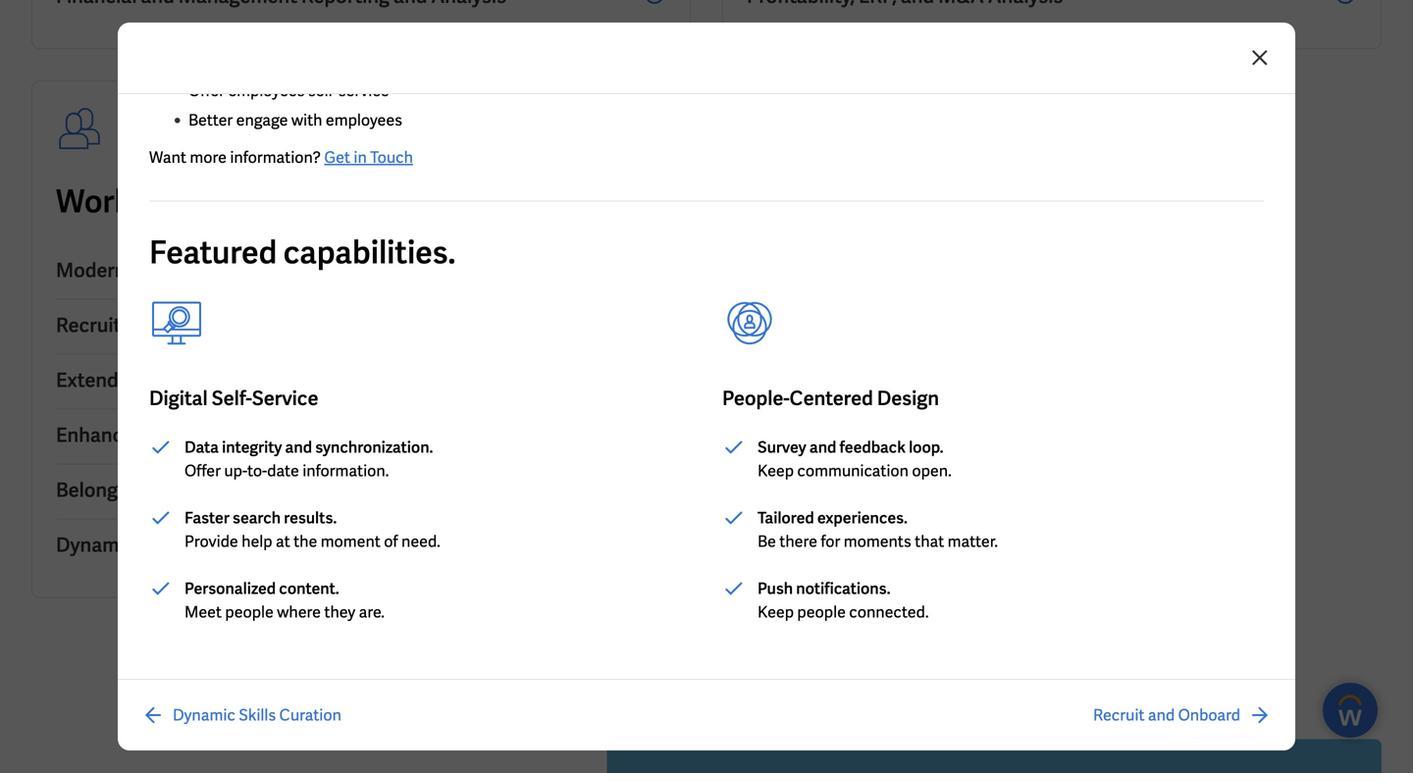 Task type: locate. For each thing, give the bounding box(es) containing it.
recruit for topmost recruit and onboard button
[[56, 313, 121, 338]]

help
[[242, 531, 272, 552]]

feedback
[[839, 437, 906, 458]]

offer employees self-service better engage with employees
[[188, 80, 402, 131]]

experience
[[240, 422, 340, 448]]

enhanced
[[56, 422, 145, 448]]

1 vertical spatial offer
[[184, 461, 221, 481]]

of down touch
[[412, 181, 441, 222]]

1 horizontal spatial recruit and onboard
[[1093, 705, 1240, 726]]

service inside the featured capabilities. dialog
[[252, 386, 318, 411]]

extended workforce management
[[56, 367, 361, 393]]

0 vertical spatial the
[[258, 181, 306, 222]]

1 horizontal spatial dynamic
[[173, 705, 235, 726]]

1 horizontal spatial employees
[[326, 110, 402, 131]]

employees up engage
[[228, 80, 305, 101]]

1 vertical spatial for
[[821, 531, 840, 552]]

get in touch link
[[324, 147, 413, 168]]

0 vertical spatial keep
[[758, 461, 794, 481]]

offer inside data integrity and synchronization. offer up-to-date information.
[[184, 461, 221, 481]]

notifications.
[[796, 578, 890, 599]]

skills
[[139, 532, 186, 558], [239, 705, 276, 726]]

to-
[[247, 461, 267, 481]]

1 horizontal spatial skills
[[239, 705, 276, 726]]

1 vertical spatial keep
[[758, 602, 794, 623]]

keep
[[758, 461, 794, 481], [758, 602, 794, 623]]

0 vertical spatial service
[[197, 258, 263, 283]]

tailored experiences. be there for moments that matter.
[[758, 508, 998, 552]]

0 vertical spatial offer
[[188, 80, 225, 101]]

people down notifications.
[[797, 602, 846, 623]]

0 vertical spatial of
[[412, 181, 441, 222]]

offer up better
[[188, 80, 225, 101]]

0 vertical spatial recruit
[[56, 313, 121, 338]]

1 vertical spatial recruit and onboard button
[[1093, 704, 1272, 727]]

1 horizontal spatial people
[[797, 602, 846, 623]]

0 vertical spatial dynamic skills curation
[[56, 532, 268, 558]]

1 vertical spatial workforce
[[145, 367, 238, 393]]

for down more
[[212, 181, 252, 222]]

1 vertical spatial curation
[[279, 705, 341, 726]]

people-
[[722, 386, 790, 411]]

date
[[267, 461, 299, 481]]

and
[[125, 313, 159, 338], [285, 437, 312, 458], [809, 437, 836, 458], [149, 477, 183, 503], [1148, 705, 1175, 726]]

experiences.
[[817, 508, 908, 528]]

people down the personalized
[[225, 602, 274, 623]]

meet
[[184, 602, 222, 623]]

1 horizontal spatial recruit and onboard button
[[1093, 704, 1272, 727]]

dynamic skills curation button
[[56, 520, 666, 574], [141, 704, 341, 727]]

1 horizontal spatial onboard
[[1178, 705, 1240, 726]]

employee
[[149, 422, 236, 448]]

modernized
[[56, 258, 162, 283]]

1 vertical spatial dynamic skills curation button
[[141, 704, 341, 727]]

0 horizontal spatial of
[[384, 531, 398, 552]]

want more information? get in touch
[[149, 147, 413, 168]]

0 vertical spatial curation
[[190, 532, 268, 558]]

keep down survey
[[758, 461, 794, 481]]

1 vertical spatial recruit
[[1093, 705, 1145, 726]]

recruit and onboard for topmost recruit and onboard button
[[56, 313, 241, 338]]

0 horizontal spatial recruit and onboard button
[[56, 300, 666, 355]]

1 vertical spatial service
[[252, 386, 318, 411]]

for
[[212, 181, 252, 222], [821, 531, 840, 552]]

workforce inside 'button'
[[145, 367, 238, 393]]

technology
[[447, 181, 611, 222]]

loop.
[[909, 437, 944, 458]]

recruit and onboard
[[56, 313, 241, 338], [1093, 705, 1240, 726]]

recruit
[[56, 313, 121, 338], [1093, 705, 1145, 726]]

0 vertical spatial recruit and onboard
[[56, 313, 241, 338]]

0 horizontal spatial skills
[[139, 532, 186, 558]]

offer
[[188, 80, 225, 101], [184, 461, 221, 481]]

and for belonging and diversity button
[[149, 477, 183, 503]]

1 horizontal spatial for
[[821, 531, 840, 552]]

the down want more information? get in touch
[[258, 181, 306, 222]]

and inside button
[[149, 477, 183, 503]]

dynamic skills curation
[[56, 532, 268, 558], [173, 705, 341, 726]]

for right there
[[821, 531, 840, 552]]

faster search results. provide help at the moment of need.
[[184, 508, 440, 552]]

digital self-service
[[149, 386, 318, 411]]

recruit and onboard button
[[56, 300, 666, 355], [1093, 704, 1272, 727]]

the inside faster search results. provide help at the moment of need.
[[293, 531, 317, 552]]

of
[[412, 181, 441, 222], [384, 531, 398, 552]]

recruit and onboard inside the featured capabilities. dialog
[[1093, 705, 1240, 726]]

1 people from the left
[[225, 602, 274, 623]]

enhanced employee experience
[[56, 422, 340, 448]]

1 vertical spatial dynamic
[[173, 705, 235, 726]]

1 vertical spatial the
[[293, 531, 317, 552]]

0 horizontal spatial curation
[[190, 532, 268, 558]]

where
[[277, 602, 321, 623]]

up-
[[224, 461, 247, 481]]

1 horizontal spatial curation
[[279, 705, 341, 726]]

dynamic
[[56, 532, 135, 558], [173, 705, 235, 726]]

offer inside offer employees self-service better engage with employees
[[188, 80, 225, 101]]

curation
[[190, 532, 268, 558], [279, 705, 341, 726]]

service inside 'modernized hr service delivery' button
[[197, 258, 263, 283]]

workforce
[[56, 181, 205, 222], [145, 367, 238, 393]]

moment
[[321, 531, 381, 552]]

keep down push at the bottom
[[758, 602, 794, 623]]

0 horizontal spatial recruit
[[56, 313, 121, 338]]

0 vertical spatial recruit and onboard button
[[56, 300, 666, 355]]

workforce up employee
[[145, 367, 238, 393]]

dynamic inside the featured capabilities. dialog
[[173, 705, 235, 726]]

management
[[242, 367, 361, 393]]

0 horizontal spatial recruit and onboard
[[56, 313, 241, 338]]

1 keep from the top
[[758, 461, 794, 481]]

results.
[[284, 508, 337, 528]]

recruit inside the featured capabilities. dialog
[[1093, 705, 1145, 726]]

service up 'experience'
[[252, 386, 318, 411]]

content.
[[279, 578, 339, 599]]

1 vertical spatial onboard
[[1178, 705, 1240, 726]]

employees down service
[[326, 110, 402, 131]]

idc infobrief for tech image
[[607, 739, 1382, 773]]

design
[[877, 386, 939, 411]]

service
[[197, 258, 263, 283], [252, 386, 318, 411]]

centered
[[790, 386, 873, 411]]

1 vertical spatial employees
[[326, 110, 402, 131]]

1 horizontal spatial recruit
[[1093, 705, 1145, 726]]

are.
[[359, 602, 385, 623]]

offer down data
[[184, 461, 221, 481]]

service right hr
[[197, 258, 263, 283]]

people
[[225, 602, 274, 623], [797, 602, 846, 623]]

1 vertical spatial dynamic skills curation
[[173, 705, 341, 726]]

0 horizontal spatial people
[[225, 602, 274, 623]]

0 horizontal spatial employees
[[228, 80, 305, 101]]

the right at
[[293, 531, 317, 552]]

0 vertical spatial dynamic skills curation button
[[56, 520, 666, 574]]

moments
[[844, 531, 911, 552]]

1 vertical spatial skills
[[239, 705, 276, 726]]

people inside personalized content. meet people where they are.
[[225, 602, 274, 623]]

0 horizontal spatial dynamic
[[56, 532, 135, 558]]

workforce for the future of technology
[[56, 181, 611, 222]]

1 horizontal spatial of
[[412, 181, 441, 222]]

employees
[[228, 80, 305, 101], [326, 110, 402, 131]]

onboard for topmost recruit and onboard button
[[162, 313, 241, 338]]

1 vertical spatial recruit and onboard
[[1093, 705, 1240, 726]]

keep inside survey and feedback loop. keep communication open.
[[758, 461, 794, 481]]

2 keep from the top
[[758, 602, 794, 623]]

0 horizontal spatial onboard
[[162, 313, 241, 338]]

2 people from the left
[[797, 602, 846, 623]]

1 vertical spatial of
[[384, 531, 398, 552]]

onboard inside the featured capabilities. dialog
[[1178, 705, 1240, 726]]

the
[[258, 181, 306, 222], [293, 531, 317, 552]]

0 vertical spatial employees
[[228, 80, 305, 101]]

survey and feedback loop. keep communication open.
[[758, 437, 952, 481]]

of left need.
[[384, 531, 398, 552]]

synchronization.
[[315, 437, 433, 458]]

workforce down want
[[56, 181, 205, 222]]

0 vertical spatial onboard
[[162, 313, 241, 338]]

capabilities.
[[283, 232, 456, 273]]

want
[[149, 147, 186, 168]]

onboard
[[162, 313, 241, 338], [1178, 705, 1240, 726]]

people inside push notifications. keep people connected.
[[797, 602, 846, 623]]

and inside data integrity and synchronization. offer up-to-date information.
[[285, 437, 312, 458]]

tailored
[[758, 508, 814, 528]]

0 vertical spatial for
[[212, 181, 252, 222]]



Task type: describe. For each thing, give the bounding box(es) containing it.
provide
[[184, 531, 238, 552]]

and for topmost recruit and onboard button
[[125, 313, 159, 338]]

0 horizontal spatial for
[[212, 181, 252, 222]]

diversity
[[187, 477, 266, 503]]

0 vertical spatial dynamic
[[56, 532, 135, 558]]

service for self-
[[252, 386, 318, 411]]

they
[[324, 602, 355, 623]]

modernized hr service delivery button
[[56, 245, 666, 300]]

service
[[338, 80, 389, 101]]

featured capabilities. dialog
[[0, 0, 1413, 773]]

engage
[[236, 110, 288, 131]]

featured
[[149, 232, 277, 273]]

belonging and diversity
[[56, 477, 266, 503]]

modernized hr service delivery
[[56, 258, 340, 283]]

people for self-
[[225, 602, 274, 623]]

belonging
[[56, 477, 145, 503]]

self-
[[212, 386, 252, 411]]

with
[[291, 110, 322, 131]]

for inside tailored experiences. be there for moments that matter.
[[821, 531, 840, 552]]

open.
[[912, 461, 952, 481]]

future
[[312, 181, 406, 222]]

0 vertical spatial workforce
[[56, 181, 205, 222]]

belonging and diversity button
[[56, 465, 666, 520]]

information.
[[302, 461, 389, 481]]

service for hr
[[197, 258, 263, 283]]

recruit and onboard button inside the featured capabilities. dialog
[[1093, 704, 1272, 727]]

more
[[190, 147, 227, 168]]

be
[[758, 531, 776, 552]]

communication
[[797, 461, 909, 481]]

push notifications. keep people connected.
[[758, 578, 929, 623]]

onboard for recruit and onboard button inside the the featured capabilities. dialog
[[1178, 705, 1240, 726]]

extended workforce management button
[[56, 355, 666, 410]]

survey
[[758, 437, 806, 458]]

integrity
[[222, 437, 282, 458]]

and for recruit and onboard button inside the the featured capabilities. dialog
[[1148, 705, 1175, 726]]

in
[[354, 147, 367, 168]]

faster
[[184, 508, 229, 528]]

connected.
[[849, 602, 929, 623]]

self-
[[308, 80, 338, 101]]

data
[[184, 437, 219, 458]]

personalized content. meet people where they are.
[[184, 578, 385, 623]]

of inside faster search results. provide help at the moment of need.
[[384, 531, 398, 552]]

people for centered
[[797, 602, 846, 623]]

curation inside the featured capabilities. dialog
[[279, 705, 341, 726]]

there
[[779, 531, 817, 552]]

push
[[758, 578, 793, 599]]

dynamic skills curation button inside the featured capabilities. dialog
[[141, 704, 341, 727]]

extended
[[56, 367, 141, 393]]

touch
[[370, 147, 413, 168]]

keep inside push notifications. keep people connected.
[[758, 602, 794, 623]]

need.
[[401, 531, 440, 552]]

better
[[188, 110, 233, 131]]

featured capabilities.
[[149, 232, 456, 273]]

digital
[[149, 386, 208, 411]]

dynamic skills curation inside the featured capabilities. dialog
[[173, 705, 341, 726]]

skills inside the featured capabilities. dialog
[[239, 705, 276, 726]]

hr
[[166, 258, 193, 283]]

enhanced employee experience button
[[56, 410, 666, 465]]

information?
[[230, 147, 321, 168]]

and inside survey and feedback loop. keep communication open.
[[809, 437, 836, 458]]

get
[[324, 147, 350, 168]]

personalized
[[184, 578, 276, 599]]

that
[[915, 531, 944, 552]]

recruit for recruit and onboard button inside the the featured capabilities. dialog
[[1093, 705, 1145, 726]]

at
[[276, 531, 290, 552]]

people-centered design
[[722, 386, 939, 411]]

search
[[233, 508, 281, 528]]

0 vertical spatial skills
[[139, 532, 186, 558]]

delivery
[[267, 258, 340, 283]]

matter.
[[948, 531, 998, 552]]

data integrity and synchronization. offer up-to-date information.
[[184, 437, 433, 481]]

recruit and onboard for recruit and onboard button inside the the featured capabilities. dialog
[[1093, 705, 1240, 726]]



Task type: vqa. For each thing, say whether or not it's contained in the screenshot.
bottommost to
no



